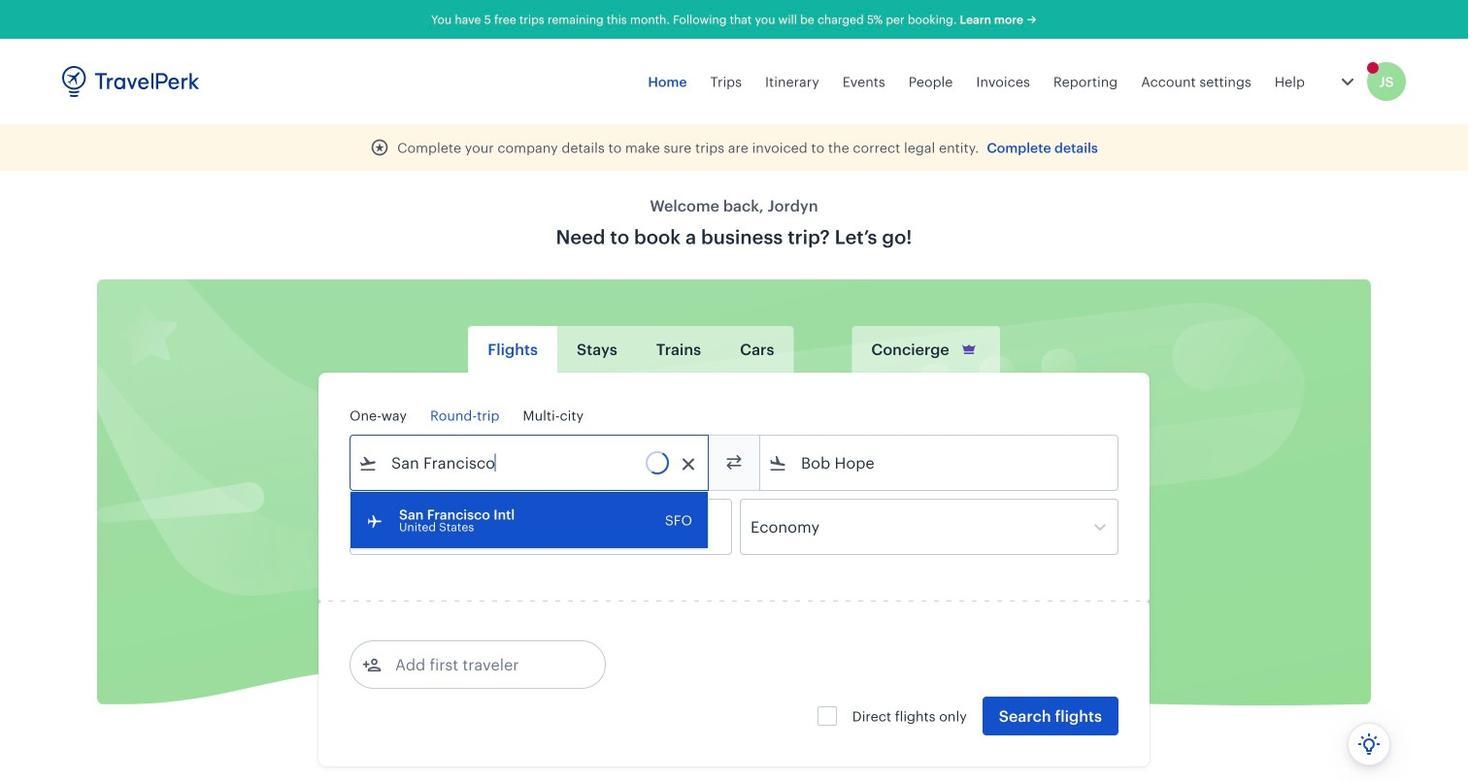 Task type: vqa. For each thing, say whether or not it's contained in the screenshot.
Return TEXT BOX
yes



Task type: describe. For each thing, give the bounding box(es) containing it.
Return text field
[[493, 500, 594, 555]]

Depart text field
[[378, 500, 479, 555]]

From search field
[[378, 448, 683, 479]]



Task type: locate. For each thing, give the bounding box(es) containing it.
Add first traveler search field
[[382, 650, 584, 681]]

To search field
[[788, 448, 1093, 479]]



